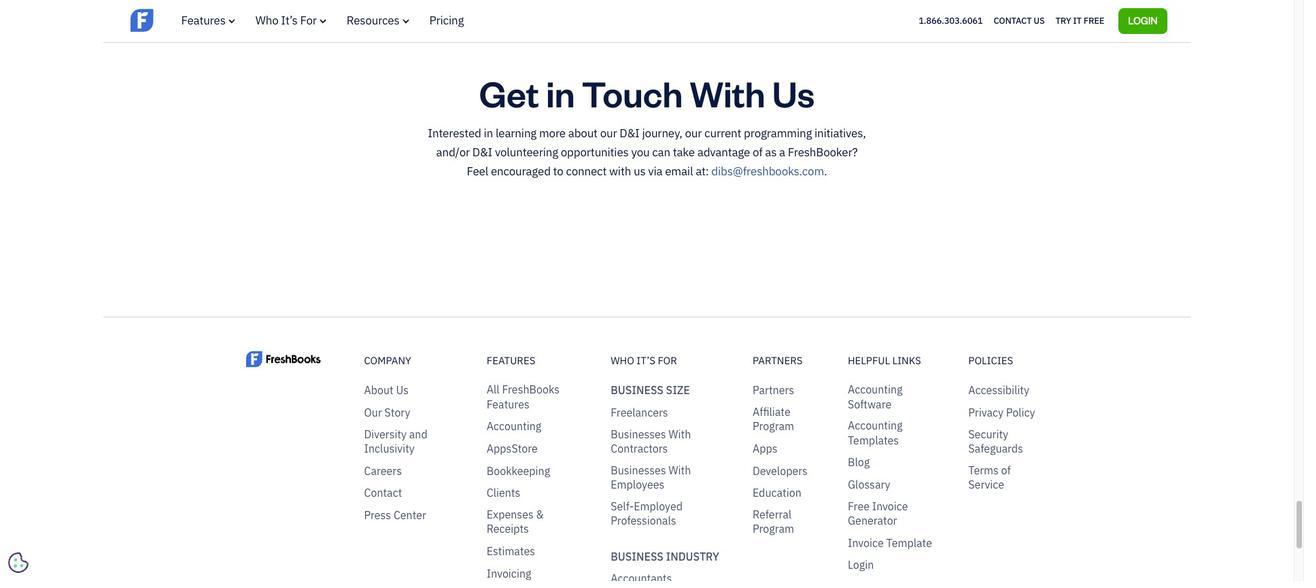 Task type: describe. For each thing, give the bounding box(es) containing it.
and/or
[[436, 145, 470, 160]]

accessibility
[[969, 384, 1030, 398]]

1 vertical spatial freshbooks logo image
[[246, 351, 321, 369]]

contact us
[[994, 15, 1045, 26]]

features for the left features link
[[181, 13, 226, 28]]

us for contact us
[[1034, 15, 1045, 26]]

feel
[[467, 164, 488, 179]]

contractors
[[611, 442, 668, 456]]

affiliate program link
[[753, 405, 821, 434]]

businesses with contractors link
[[611, 428, 726, 457]]

1 horizontal spatial us
[[773, 70, 815, 117]]

who it's for for who it's for link to the top
[[256, 13, 317, 28]]

features for features link to the right
[[487, 355, 536, 368]]

self-employed professionals link
[[611, 500, 726, 529]]

dibs@freshbooks.com
[[712, 164, 824, 179]]

try it free
[[1056, 15, 1105, 26]]

1 vertical spatial for
[[658, 355, 677, 368]]

0 vertical spatial with
[[690, 70, 766, 117]]

terms of service link
[[969, 464, 1049, 493]]

partners for 1st the partners link
[[753, 355, 803, 368]]

our story
[[364, 406, 410, 420]]

0 horizontal spatial d&i
[[473, 145, 493, 160]]

interested in learning more about our d&i journey, our current programming initiatives, and/or d&i volunteering opportunities you can take advantage of as a freshbooker? feel encouraged to connect with us via email at:
[[428, 126, 866, 179]]

get
[[479, 70, 539, 117]]

0 vertical spatial d&i
[[620, 126, 640, 141]]

template
[[887, 536, 933, 550]]

privacy
[[969, 406, 1004, 420]]

accounting templates
[[848, 419, 903, 447]]

dibs@freshbooks.com .
[[712, 164, 827, 179]]

invoice template link
[[848, 536, 933, 551]]

contact link
[[364, 487, 402, 501]]

generator
[[848, 514, 898, 528]]

blog link
[[848, 456, 870, 471]]

software
[[848, 398, 892, 411]]

program for affiliate
[[753, 420, 794, 434]]

1 horizontal spatial who it's for link
[[611, 355, 726, 368]]

us for about us
[[396, 384, 409, 398]]

privacy policy
[[969, 406, 1036, 420]]

industry
[[666, 550, 720, 564]]

of inside interested in learning more about our d&i journey, our current programming initiatives, and/or d&i volunteering opportunities you can take advantage of as a freshbooker? feel encouraged to connect with us via email at:
[[753, 145, 763, 160]]

inclusivity
[[364, 442, 415, 456]]

referral program link
[[753, 508, 821, 537]]

try it free link
[[1056, 12, 1105, 30]]

terms of service
[[969, 464, 1011, 492]]

2 our from the left
[[685, 126, 702, 141]]

at:
[[696, 164, 709, 179]]

a
[[780, 145, 786, 160]]

accounting for templates
[[848, 419, 903, 433]]

accounting link
[[487, 420, 542, 434]]

volunteering
[[495, 145, 558, 160]]

policy
[[1007, 406, 1036, 420]]

diversity and inclusivity
[[364, 428, 428, 456]]

0 horizontal spatial freshbooks logo image
[[130, 7, 236, 33]]

accounting software
[[848, 383, 903, 411]]

dibs@freshbooks.com link
[[712, 164, 824, 179]]

it's for the rightmost who it's for link
[[637, 355, 656, 368]]

our
[[364, 406, 382, 420]]

touch
[[582, 70, 683, 117]]

businesses for employees
[[611, 464, 666, 477]]

encouraged
[[491, 164, 551, 179]]

security safeguards link
[[969, 428, 1049, 457]]

center
[[394, 509, 426, 522]]

.
[[824, 164, 827, 179]]

service
[[969, 478, 1005, 492]]

expenses
[[487, 508, 534, 522]]

freelancers
[[611, 406, 668, 420]]

size
[[666, 384, 690, 398]]

helpful links
[[848, 355, 922, 368]]

businesses with employees
[[611, 464, 691, 492]]

accounting templates link
[[848, 419, 942, 448]]

templates
[[848, 434, 899, 447]]

our story link
[[364, 406, 410, 421]]

1 partners link from the top
[[753, 355, 821, 368]]

referral program
[[753, 508, 794, 536]]

contact us link
[[994, 12, 1045, 30]]

connect
[[566, 164, 607, 179]]

privacy policy link
[[969, 406, 1036, 421]]

affiliate
[[753, 405, 791, 419]]

estimates link
[[487, 545, 535, 559]]

links
[[893, 355, 922, 368]]

interested
[[428, 126, 481, 141]]

accessibility link
[[969, 384, 1030, 398]]

with
[[609, 164, 631, 179]]

opportunities
[[561, 145, 629, 160]]

invoicing
[[487, 567, 532, 581]]

expenses & receipts link
[[487, 508, 584, 537]]

with for businesses with employees
[[669, 464, 691, 477]]

resources
[[347, 13, 400, 28]]

company link
[[364, 355, 460, 368]]

accounting for software
[[848, 383, 903, 397]]

safeguards
[[969, 442, 1024, 456]]

education link
[[753, 487, 802, 501]]

to
[[553, 164, 564, 179]]

careers link
[[364, 464, 402, 479]]

glossary
[[848, 478, 891, 492]]

via
[[648, 164, 663, 179]]

programming
[[744, 126, 812, 141]]

advantage
[[698, 145, 750, 160]]

professionals
[[611, 514, 676, 528]]

get in touch with us
[[479, 70, 815, 117]]

company
[[364, 355, 411, 368]]

diversity
[[364, 428, 407, 441]]

bookkeeping link
[[487, 464, 550, 479]]

business for business size
[[611, 384, 664, 398]]

can
[[652, 145, 671, 160]]

1 horizontal spatial who
[[611, 355, 635, 368]]

about
[[568, 126, 598, 141]]



Task type: vqa. For each thing, say whether or not it's contained in the screenshot.
Deal,
no



Task type: locate. For each thing, give the bounding box(es) containing it.
for up the size
[[658, 355, 677, 368]]

free invoice generator
[[848, 500, 908, 528]]

1 horizontal spatial for
[[658, 355, 677, 368]]

0 vertical spatial invoice
[[873, 500, 908, 513]]

2 vertical spatial features
[[487, 398, 530, 411]]

invoice up generator
[[873, 500, 908, 513]]

0 horizontal spatial of
[[753, 145, 763, 160]]

0 vertical spatial it's
[[281, 13, 298, 28]]

us
[[634, 164, 646, 179]]

our up take
[[685, 126, 702, 141]]

businesses with employees link
[[611, 464, 726, 493]]

1 vertical spatial features
[[487, 355, 536, 368]]

2 partners link from the top
[[753, 384, 795, 398]]

business industry link
[[611, 550, 720, 565]]

in for interested
[[484, 126, 493, 141]]

1.866.303.6061
[[919, 15, 983, 26]]

1 vertical spatial in
[[484, 126, 493, 141]]

1 program from the top
[[753, 420, 794, 434]]

2 businesses from the top
[[611, 464, 666, 477]]

of inside terms of service
[[1002, 464, 1011, 477]]

policies
[[969, 355, 1014, 368]]

1 our from the left
[[600, 126, 617, 141]]

with down the size
[[669, 428, 691, 441]]

2 vertical spatial us
[[396, 384, 409, 398]]

program down the affiliate
[[753, 420, 794, 434]]

0 vertical spatial businesses
[[611, 428, 666, 441]]

with up current
[[690, 70, 766, 117]]

1 vertical spatial who it's for link
[[611, 355, 726, 368]]

employees
[[611, 478, 665, 492]]

contact for contact
[[364, 487, 402, 500]]

1 vertical spatial features link
[[487, 355, 584, 368]]

helpful
[[848, 355, 890, 368]]

0 horizontal spatial login
[[848, 559, 874, 572]]

it's
[[281, 13, 298, 28], [637, 355, 656, 368]]

2 partners from the top
[[753, 384, 795, 398]]

journey,
[[642, 126, 683, 141]]

in left learning
[[484, 126, 493, 141]]

1 vertical spatial who
[[611, 355, 635, 368]]

more
[[539, 126, 566, 141]]

&
[[536, 508, 544, 522]]

1 vertical spatial partners
[[753, 384, 795, 398]]

who
[[256, 13, 279, 28], [611, 355, 635, 368]]

login link
[[1119, 8, 1168, 34], [848, 559, 874, 573]]

0 vertical spatial contact
[[994, 15, 1032, 26]]

1 horizontal spatial who it's for
[[611, 355, 677, 368]]

0 vertical spatial who it's for
[[256, 13, 317, 28]]

businesses inside businesses with contractors
[[611, 428, 666, 441]]

2 horizontal spatial us
[[1034, 15, 1045, 26]]

appsstore
[[487, 442, 538, 456]]

1 horizontal spatial d&i
[[620, 126, 640, 141]]

0 vertical spatial for
[[300, 13, 317, 28]]

with down businesses with contractors link
[[669, 464, 691, 477]]

business industry
[[611, 550, 720, 564]]

0 vertical spatial partners
[[753, 355, 803, 368]]

accounting software link
[[848, 383, 942, 412]]

d&i up feel
[[473, 145, 493, 160]]

0 vertical spatial who it's for link
[[256, 13, 326, 28]]

our up opportunities
[[600, 126, 617, 141]]

learning
[[496, 126, 537, 141]]

about us link
[[364, 384, 409, 398]]

1 vertical spatial us
[[773, 70, 815, 117]]

2 program from the top
[[753, 523, 794, 536]]

take
[[673, 145, 695, 160]]

1 vertical spatial free
[[848, 500, 870, 513]]

with for businesses with contractors
[[669, 428, 691, 441]]

freshbooker?
[[788, 145, 858, 160]]

1 horizontal spatial free
[[1084, 15, 1105, 26]]

1 vertical spatial businesses
[[611, 464, 666, 477]]

contact down careers link
[[364, 487, 402, 500]]

0 horizontal spatial contact
[[364, 487, 402, 500]]

of left 'as'
[[753, 145, 763, 160]]

developers
[[753, 464, 808, 478]]

invoice
[[873, 500, 908, 513], [848, 536, 884, 550]]

who it's for for the rightmost who it's for link
[[611, 355, 677, 368]]

1 horizontal spatial contact
[[994, 15, 1032, 26]]

1.866.303.6061 link
[[919, 15, 983, 26]]

developers link
[[753, 464, 808, 479]]

1 vertical spatial who it's for
[[611, 355, 677, 368]]

accounting up appsstore
[[487, 420, 542, 434]]

0 vertical spatial freshbooks logo image
[[130, 7, 236, 33]]

invoice inside the free invoice generator
[[873, 500, 908, 513]]

business down professionals
[[611, 550, 664, 564]]

for left resources
[[300, 13, 317, 28]]

login link down invoice template link
[[848, 559, 874, 573]]

businesses inside businesses with employees
[[611, 464, 666, 477]]

1 vertical spatial invoice
[[848, 536, 884, 550]]

1 horizontal spatial it's
[[637, 355, 656, 368]]

business size link
[[611, 384, 690, 398]]

program down referral
[[753, 523, 794, 536]]

0 horizontal spatial login link
[[848, 559, 874, 573]]

free right 'it' in the top of the page
[[1084, 15, 1105, 26]]

1 horizontal spatial freshbooks logo image
[[246, 351, 321, 369]]

0 vertical spatial login link
[[1119, 8, 1168, 34]]

you
[[632, 145, 650, 160]]

1 vertical spatial of
[[1002, 464, 1011, 477]]

0 horizontal spatial us
[[396, 384, 409, 398]]

blog
[[848, 456, 870, 470]]

cookie preferences image
[[8, 553, 29, 573]]

1 vertical spatial business
[[611, 550, 664, 564]]

1 vertical spatial login link
[[848, 559, 874, 573]]

0 vertical spatial us
[[1034, 15, 1045, 26]]

it's for who it's for link to the top
[[281, 13, 298, 28]]

0 horizontal spatial it's
[[281, 13, 298, 28]]

terms
[[969, 464, 999, 477]]

0 horizontal spatial features link
[[181, 13, 235, 28]]

1 horizontal spatial of
[[1002, 464, 1011, 477]]

0 vertical spatial free
[[1084, 15, 1105, 26]]

1 horizontal spatial our
[[685, 126, 702, 141]]

for
[[300, 13, 317, 28], [658, 355, 677, 368]]

business for business industry
[[611, 550, 664, 564]]

1 vertical spatial with
[[669, 428, 691, 441]]

invoice inside invoice template link
[[848, 536, 884, 550]]

receipts
[[487, 523, 529, 536]]

contact left "try"
[[994, 15, 1032, 26]]

freshbooks logo image
[[130, 7, 236, 33], [246, 351, 321, 369]]

businesses up contractors on the bottom of the page
[[611, 428, 666, 441]]

1 business from the top
[[611, 384, 664, 398]]

d&i up you
[[620, 126, 640, 141]]

self-employed professionals
[[611, 500, 683, 528]]

careers
[[364, 464, 402, 478]]

1 vertical spatial it's
[[637, 355, 656, 368]]

employed
[[634, 500, 683, 513]]

0 vertical spatial program
[[753, 420, 794, 434]]

1 horizontal spatial login
[[1129, 14, 1158, 26]]

0 vertical spatial features link
[[181, 13, 235, 28]]

in for get
[[546, 70, 575, 117]]

helpful links link
[[848, 355, 942, 368]]

in inside interested in learning more about our d&i journey, our current programming initiatives, and/or d&i volunteering opportunities you can take advantage of as a freshbooker? feel encouraged to connect with us via email at:
[[484, 126, 493, 141]]

partners link
[[753, 355, 821, 368], [753, 384, 795, 398]]

1 vertical spatial login
[[848, 559, 874, 572]]

initiatives,
[[815, 126, 866, 141]]

estimates
[[487, 545, 535, 558]]

0 horizontal spatial who
[[256, 13, 279, 28]]

invoicing link
[[487, 567, 532, 582]]

security safeguards
[[969, 428, 1024, 456]]

1 horizontal spatial in
[[546, 70, 575, 117]]

accounting up templates
[[848, 419, 903, 433]]

with inside businesses with contractors
[[669, 428, 691, 441]]

0 horizontal spatial free
[[848, 500, 870, 513]]

press
[[364, 509, 391, 522]]

0 horizontal spatial our
[[600, 126, 617, 141]]

0 vertical spatial in
[[546, 70, 575, 117]]

cookie consent banner dialog
[[10, 414, 214, 571]]

accounting
[[848, 383, 903, 397], [848, 419, 903, 433], [487, 420, 542, 434]]

1 horizontal spatial features link
[[487, 355, 584, 368]]

0 vertical spatial features
[[181, 13, 226, 28]]

resources link
[[347, 13, 409, 28]]

security
[[969, 428, 1009, 441]]

0 vertical spatial partners link
[[753, 355, 821, 368]]

free up generator
[[848, 500, 870, 513]]

in up more
[[546, 70, 575, 117]]

login down invoice template link
[[848, 559, 874, 572]]

who it's for
[[256, 13, 317, 28], [611, 355, 677, 368]]

1 vertical spatial partners link
[[753, 384, 795, 398]]

us up 'programming'
[[773, 70, 815, 117]]

0 horizontal spatial who it's for
[[256, 13, 317, 28]]

about us
[[364, 384, 409, 398]]

login right try it free
[[1129, 14, 1158, 26]]

accounting up "software"
[[848, 383, 903, 397]]

login inside login link
[[1129, 14, 1158, 26]]

apps link
[[753, 442, 778, 457]]

business
[[611, 384, 664, 398], [611, 550, 664, 564]]

features inside all freshbooks features
[[487, 398, 530, 411]]

1 vertical spatial d&i
[[473, 145, 493, 160]]

program for referral
[[753, 523, 794, 536]]

press center link
[[364, 509, 426, 523]]

it
[[1074, 15, 1082, 26]]

1 vertical spatial program
[[753, 523, 794, 536]]

email
[[665, 164, 693, 179]]

businesses up 'employees'
[[611, 464, 666, 477]]

partners for 1st the partners link from the bottom
[[753, 384, 795, 398]]

0 vertical spatial of
[[753, 145, 763, 160]]

2 vertical spatial with
[[669, 464, 691, 477]]

who it's for link
[[256, 13, 326, 28], [611, 355, 726, 368]]

0 vertical spatial login
[[1129, 14, 1158, 26]]

1 businesses from the top
[[611, 428, 666, 441]]

with
[[690, 70, 766, 117], [669, 428, 691, 441], [669, 464, 691, 477]]

contact
[[994, 15, 1032, 26], [364, 487, 402, 500]]

of right terms at the bottom right of page
[[1002, 464, 1011, 477]]

0 vertical spatial business
[[611, 384, 664, 398]]

us left "try"
[[1034, 15, 1045, 26]]

invoice down generator
[[848, 536, 884, 550]]

current
[[705, 126, 742, 141]]

contact for contact us
[[994, 15, 1032, 26]]

1 vertical spatial contact
[[364, 487, 402, 500]]

2 business from the top
[[611, 550, 664, 564]]

business up freelancers
[[611, 384, 664, 398]]

0 horizontal spatial for
[[300, 13, 317, 28]]

businesses for contractors
[[611, 428, 666, 441]]

login link right "try it free" link
[[1119, 8, 1168, 34]]

login
[[1129, 14, 1158, 26], [848, 559, 874, 572]]

with inside businesses with employees
[[669, 464, 691, 477]]

0 horizontal spatial who it's for link
[[256, 13, 326, 28]]

1 horizontal spatial login link
[[1119, 8, 1168, 34]]

0 horizontal spatial in
[[484, 126, 493, 141]]

contact inside contact us link
[[994, 15, 1032, 26]]

story
[[385, 406, 410, 420]]

0 vertical spatial who
[[256, 13, 279, 28]]

us up story
[[396, 384, 409, 398]]

businesses
[[611, 428, 666, 441], [611, 464, 666, 477]]

bookkeeping
[[487, 464, 550, 478]]

1 partners from the top
[[753, 355, 803, 368]]

affiliate program
[[753, 405, 794, 434]]

free inside the free invoice generator
[[848, 500, 870, 513]]



